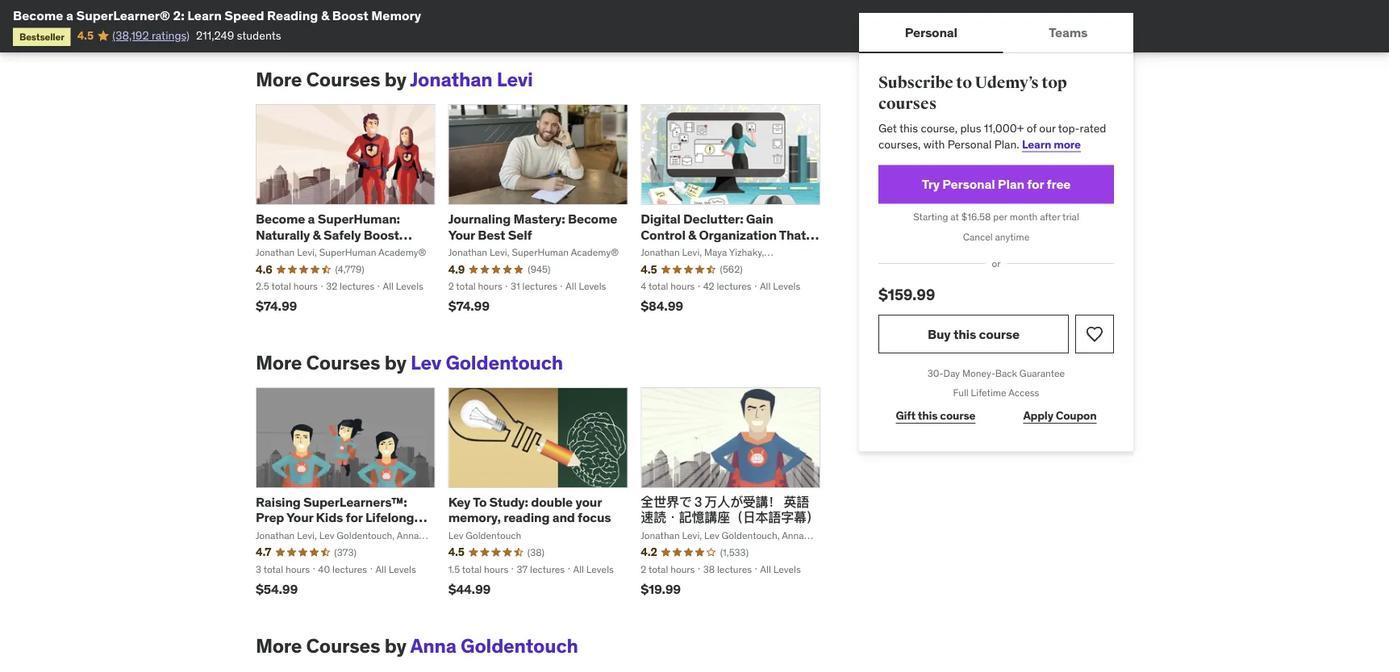 Task type: locate. For each thing, give the bounding box(es) containing it.
0 vertical spatial more
[[256, 67, 302, 91]]

goldentouch, down learning
[[256, 543, 314, 555]]

0 horizontal spatial become
[[13, 7, 63, 23]]

journaling mastery: become your best self link
[[448, 211, 617, 243]]

& up jonathan levi, maya yizhaky, superhuman academy®
[[688, 226, 697, 243]]

best
[[478, 226, 505, 243]]

jonathan up 4.2
[[641, 529, 680, 542]]

4.2
[[641, 545, 657, 559]]

personal inside button
[[905, 24, 958, 40]]

lifetime
[[971, 387, 1007, 399]]

show all reviews button
[[256, 10, 364, 42]]

lev goldentouch link
[[411, 350, 563, 374]]

0 horizontal spatial your
[[286, 509, 313, 526]]

become up the bestseller
[[13, 7, 63, 23]]

levi, down 全世界で３万人が受講！
[[682, 529, 702, 542]]

0 vertical spatial 2 total hours
[[448, 280, 503, 292]]

4.5 up the 1.5
[[448, 545, 465, 559]]

0 vertical spatial personal
[[905, 24, 958, 40]]

1 more from the top
[[256, 67, 302, 91]]

hours left 31
[[478, 280, 503, 292]]

study:
[[489, 494, 528, 510]]

this for gift
[[918, 408, 938, 423]]

by for anna
[[385, 633, 407, 657]]

3 by from the top
[[385, 633, 407, 657]]

more down students
[[256, 67, 302, 91]]

1 vertical spatial more
[[256, 350, 302, 374]]

control
[[641, 226, 686, 243]]

levels for journaling mastery: become your best self
[[579, 280, 606, 292]]

1 horizontal spatial 2 total hours
[[641, 563, 695, 575]]

4779 reviews element
[[335, 263, 365, 276]]

lectures down 373 reviews element
[[332, 563, 367, 575]]

1 vertical spatial a
[[308, 211, 315, 227]]

levi, down naturally
[[297, 246, 317, 259]]

course for buy this course
[[979, 325, 1020, 342]]

hours left "37"
[[484, 563, 509, 575]]

lectures down 38 reviews element
[[530, 563, 565, 575]]

2.5
[[256, 280, 269, 292]]

4.5 down superlearner® at top
[[77, 28, 94, 43]]

hours for digital declutter: gain control & organization that lasts!
[[671, 280, 695, 292]]

all for key to study: double your memory, reading and focus
[[573, 563, 584, 575]]

raising superlearners™: prep your kids for lifelong learning
[[256, 494, 414, 541]]

1 vertical spatial by
[[385, 350, 407, 374]]

try personal plan for free link
[[879, 165, 1114, 204]]

levels left the 1.5
[[389, 563, 416, 575]]

2 vertical spatial this
[[918, 408, 938, 423]]

all right 37 lectures
[[573, 563, 584, 575]]

1 vertical spatial boost
[[364, 226, 399, 243]]

2 down 4.9
[[448, 280, 454, 292]]

hours left 42
[[671, 280, 695, 292]]

1 vertical spatial courses
[[306, 350, 380, 374]]

0 vertical spatial by
[[385, 67, 407, 91]]

key to study: double your memory, reading and focus link
[[448, 494, 611, 526]]

of
[[1027, 121, 1037, 135]]

this for buy
[[954, 325, 976, 342]]

total right 4
[[649, 280, 668, 292]]

all levels right 32 lectures
[[383, 280, 424, 292]]

jonathan levi, maya yizhaky, superhuman academy®
[[641, 246, 764, 272]]

32 lectures
[[326, 280, 375, 292]]

2 vertical spatial more
[[256, 633, 302, 657]]

$74.99 down the 2.5 total hours
[[256, 297, 297, 314]]

$74.99 for become a superhuman: naturally & safely boost testosterone
[[256, 297, 297, 314]]

levi, down the kids
[[297, 529, 317, 542]]

all right 42 lectures
[[760, 280, 771, 292]]

1 horizontal spatial a
[[308, 211, 315, 227]]

1 by from the top
[[385, 67, 407, 91]]

self
[[508, 226, 532, 243]]

2 total hours for $19.99
[[641, 563, 695, 575]]

all levels for become a superhuman: naturally & safely boost testosterone
[[383, 280, 424, 292]]

courses down the 40 lectures
[[306, 633, 380, 657]]

course down the full
[[940, 408, 976, 423]]

0 horizontal spatial 4.5
[[77, 28, 94, 43]]

(945)
[[528, 263, 551, 275]]

academy® inside journaling mastery: become your best self jonathan levi, superhuman academy®
[[571, 246, 619, 259]]

this up courses,
[[900, 121, 918, 135]]

maya
[[704, 246, 727, 259]]

superhuman up "(945)"
[[512, 246, 569, 259]]

lev inside the key to study: double your memory, reading and focus lev goldentouch
[[448, 529, 463, 542]]

levels down focus on the left bottom of page
[[586, 563, 614, 575]]

& left safely
[[313, 226, 321, 243]]

digital declutter: gain control & organization that lasts!
[[641, 211, 806, 258]]

plus
[[961, 121, 982, 135]]

become right mastery:
[[568, 211, 617, 227]]

courses
[[879, 94, 937, 113]]

total for key to study: double your memory, reading and focus
[[462, 563, 482, 575]]

all levels for raising superlearners™: prep your kids for lifelong learning
[[376, 563, 416, 575]]

1 vertical spatial personal
[[948, 137, 992, 151]]

2 total hours down 4.9
[[448, 280, 503, 292]]

30-
[[928, 367, 944, 379]]

0 horizontal spatial course
[[940, 408, 976, 423]]

memory,
[[448, 509, 501, 526]]

lectures down the 562 reviews 'element'
[[717, 280, 752, 292]]

lectures down 945 reviews element
[[523, 280, 557, 292]]

1 horizontal spatial become
[[256, 211, 305, 227]]

1 vertical spatial this
[[954, 325, 976, 342]]

4.7
[[256, 545, 271, 559]]

1 horizontal spatial goldentouch,
[[337, 529, 395, 542]]

for right the kids
[[346, 509, 363, 526]]

this for get
[[900, 121, 918, 135]]

learning
[[256, 525, 308, 541]]

& inside digital declutter: gain control & organization that lasts!
[[688, 226, 697, 243]]

$159.99
[[879, 284, 935, 304]]

top-
[[1058, 121, 1080, 135]]

academy® left "lasts!"
[[571, 246, 619, 259]]

1 vertical spatial learn
[[1022, 137, 1052, 151]]

a
[[66, 7, 73, 23], [308, 211, 315, 227]]

全世界で３万人が受講！
[[641, 494, 781, 510]]

2 courses from the top
[[306, 350, 380, 374]]

2 down 4.2
[[641, 563, 647, 575]]

anna down 英語
[[782, 529, 804, 542]]

anna down lifelong
[[397, 529, 419, 542]]

$44.99
[[448, 580, 491, 597]]

0 horizontal spatial 2
[[448, 280, 454, 292]]

all levels down focus on the left bottom of page
[[573, 563, 614, 575]]

all for raising superlearners™: prep your kids for lifelong learning
[[376, 563, 386, 575]]

4.5 up 4
[[641, 262, 657, 276]]

goldentouch down "$44.99"
[[461, 633, 578, 657]]

0 vertical spatial course
[[979, 325, 1020, 342]]

lectures for become a superhuman: naturally & safely boost testosterone
[[340, 280, 375, 292]]

apply coupon
[[1023, 408, 1097, 423]]

1 vertical spatial 4.5
[[641, 262, 657, 276]]

academy® down lifelong
[[375, 543, 423, 555]]

levels left 4
[[579, 280, 606, 292]]

all levels down yizhaky,
[[760, 280, 801, 292]]

2 more from the top
[[256, 350, 302, 374]]

focus
[[578, 509, 611, 526]]

all levels right 38 lectures
[[760, 563, 801, 575]]

38
[[703, 563, 715, 575]]

lectures for 全世界で３万人が受講！ 英語 速読・記憶講座（日本語字幕）
[[717, 563, 752, 575]]

1 vertical spatial for
[[346, 509, 363, 526]]

this right buy
[[954, 325, 976, 342]]

(38)
[[528, 546, 545, 559]]

0 vertical spatial for
[[1027, 176, 1044, 192]]

your left the kids
[[286, 509, 313, 526]]

3 more from the top
[[256, 633, 302, 657]]

more down the 2.5 total hours
[[256, 350, 302, 374]]

1 horizontal spatial learn
[[1022, 137, 1052, 151]]

levels right 32 lectures
[[396, 280, 424, 292]]

jonathan inside the 全世界で３万人が受講！ 英語 速読・記憶講座（日本語字幕） jonathan levi, lev goldentouch, anna goldentouch
[[641, 529, 680, 542]]

2 vertical spatial personal
[[943, 176, 995, 192]]

lectures down 1533 reviews element
[[717, 563, 752, 575]]

levels down that
[[773, 280, 801, 292]]

1 horizontal spatial for
[[1027, 176, 1044, 192]]

courses down reviews
[[306, 67, 380, 91]]

goldentouch up the $19.99
[[641, 543, 697, 555]]

courses
[[306, 67, 380, 91], [306, 350, 380, 374], [306, 633, 380, 657]]

superhuman down "lasts!"
[[641, 260, 698, 272]]

per
[[994, 211, 1008, 223]]

academy® down superhuman:
[[378, 246, 426, 259]]

31
[[511, 280, 520, 292]]

a left safely
[[308, 211, 315, 227]]

(4,779)
[[335, 263, 365, 275]]

personal up subscribe at the top of page
[[905, 24, 958, 40]]

goldentouch, up the (1,533)
[[722, 529, 780, 542]]

1 vertical spatial 2 total hours
[[641, 563, 695, 575]]

4.6
[[256, 262, 272, 276]]

this right gift
[[918, 408, 938, 423]]

course
[[979, 325, 1020, 342], [940, 408, 976, 423]]

subscribe
[[879, 73, 954, 93]]

1.5 total hours
[[448, 563, 509, 575]]

top
[[1042, 73, 1067, 93]]

become for become a superhuman: naturally & safely boost testosterone
[[256, 211, 305, 227]]

by for lev
[[385, 350, 407, 374]]

(373)
[[334, 546, 357, 559]]

learn down of
[[1022, 137, 1052, 151]]

lev inside the 全世界で３万人が受講！ 英語 速読・記憶講座（日本語字幕） jonathan levi, lev goldentouch, anna goldentouch
[[704, 529, 719, 542]]

for left 'free'
[[1027, 176, 1044, 192]]

academy® inside jonathan levi, maya yizhaky, superhuman academy®
[[700, 260, 748, 272]]

0 vertical spatial your
[[448, 226, 475, 243]]

0 vertical spatial a
[[66, 7, 73, 23]]

0 horizontal spatial $74.99
[[256, 297, 297, 314]]

lectures for raising superlearners™: prep your kids for lifelong learning
[[332, 563, 367, 575]]

speed
[[225, 7, 264, 23]]

become inside 'become a superhuman: naturally & safely boost testosterone'
[[256, 211, 305, 227]]

boost right safely
[[364, 226, 399, 243]]

personal up $16.58
[[943, 176, 995, 192]]

boost left memory
[[332, 7, 369, 23]]

declutter:
[[683, 211, 744, 227]]

1 vertical spatial course
[[940, 408, 976, 423]]

tab list
[[859, 13, 1134, 53]]

course for gift this course
[[940, 408, 976, 423]]

jonathan down naturally
[[256, 246, 295, 259]]

for
[[1027, 176, 1044, 192], [346, 509, 363, 526]]

1 horizontal spatial 2
[[641, 563, 647, 575]]

learn
[[187, 7, 222, 23], [1022, 137, 1052, 151]]

month
[[1010, 211, 1038, 223]]

learn up 211,249
[[187, 7, 222, 23]]

levi, inside the 全世界で３万人が受講！ 英語 速読・記憶講座（日本語字幕） jonathan levi, lev goldentouch, anna goldentouch
[[682, 529, 702, 542]]

boost
[[332, 7, 369, 23], [364, 226, 399, 243]]

reviews
[[313, 18, 353, 33]]

2 vertical spatial by
[[385, 633, 407, 657]]

your inside journaling mastery: become your best self jonathan levi, superhuman academy®
[[448, 226, 475, 243]]

levi, inside jonathan levi, lev goldentouch, anna goldentouch, superhuman academy®
[[297, 529, 317, 542]]

1 horizontal spatial $74.99
[[448, 297, 490, 314]]

all for 全世界で３万人が受講！ 英語 速読・記憶講座（日本語字幕）
[[760, 563, 771, 575]]

a left superlearner® at top
[[66, 7, 73, 23]]

0 horizontal spatial learn
[[187, 7, 222, 23]]

more courses by jonathan levi
[[256, 67, 533, 91]]

academy® down maya
[[700, 260, 748, 272]]

1 horizontal spatial 4.5
[[448, 545, 465, 559]]

4.5
[[77, 28, 94, 43], [641, 262, 657, 276], [448, 545, 465, 559]]

access
[[1009, 387, 1040, 399]]

1533 reviews element
[[720, 546, 749, 559]]

2 by from the top
[[385, 350, 407, 374]]

total for raising superlearners™: prep your kids for lifelong learning
[[264, 563, 283, 575]]

levels right 38 lectures
[[774, 563, 801, 575]]

levi, for become a superhuman: naturally & safely boost testosterone
[[297, 246, 317, 259]]

1 $74.99 from the left
[[256, 297, 297, 314]]

become a superlearner® 2: learn speed reading & boost memory
[[13, 7, 421, 23]]

levi
[[497, 67, 533, 91]]

your inside the raising superlearners™: prep your kids for lifelong learning
[[286, 509, 313, 526]]

0 vertical spatial this
[[900, 121, 918, 135]]

2 horizontal spatial 4.5
[[641, 262, 657, 276]]

hours left the 32
[[293, 280, 318, 292]]

total for 全世界で３万人が受講！ 英語 速読・記憶講座（日本語字幕）
[[649, 563, 668, 575]]

total right 2.5
[[271, 280, 291, 292]]

goldentouch,
[[337, 529, 395, 542], [722, 529, 780, 542], [256, 543, 314, 555]]

anytime
[[995, 231, 1030, 243]]

bestseller
[[19, 30, 64, 43]]

all levels for digital declutter: gain control & organization that lasts!
[[760, 280, 801, 292]]

1 courses from the top
[[306, 67, 380, 91]]

goldentouch down 31
[[446, 350, 563, 374]]

levi, left maya
[[682, 246, 702, 259]]

0 vertical spatial courses
[[306, 67, 380, 91]]

more down $54.99
[[256, 633, 302, 657]]

all levels
[[383, 280, 424, 292], [566, 280, 606, 292], [760, 280, 801, 292], [376, 563, 416, 575], [573, 563, 614, 575], [760, 563, 801, 575]]

2 vertical spatial courses
[[306, 633, 380, 657]]

jonathan down the prep
[[256, 529, 295, 542]]

kids
[[316, 509, 343, 526]]

get this course, plus 11,000+ of our top-rated courses, with personal plan.
[[879, 121, 1107, 151]]

this inside button
[[954, 325, 976, 342]]

2 $74.99 from the left
[[448, 297, 490, 314]]

by for jonathan
[[385, 67, 407, 91]]

all right 38 lectures
[[760, 563, 771, 575]]

course inside button
[[979, 325, 1020, 342]]

all levels right 31 lectures at top
[[566, 280, 606, 292]]

superhuman
[[319, 246, 376, 259], [512, 246, 569, 259], [641, 260, 698, 272], [316, 543, 373, 555]]

your
[[448, 226, 475, 243], [286, 509, 313, 526]]

3 total hours
[[256, 563, 310, 575]]

hours for key to study: double your memory, reading and focus
[[484, 563, 509, 575]]

0 horizontal spatial a
[[66, 7, 73, 23]]

this inside get this course, plus 11,000+ of our top-rated courses, with personal plan.
[[900, 121, 918, 135]]

teams
[[1049, 24, 1088, 40]]

2 horizontal spatial goldentouch,
[[722, 529, 780, 542]]

anna
[[397, 529, 419, 542], [782, 529, 804, 542], [410, 633, 457, 657]]

personal button
[[859, 13, 1003, 52]]

hours for 全世界で３万人が受講！ 英語 速読・記憶講座（日本語字幕）
[[671, 563, 695, 575]]

1 horizontal spatial your
[[448, 226, 475, 243]]

superhuman up the 40 lectures
[[316, 543, 373, 555]]

2 total hours up the $19.99
[[641, 563, 695, 575]]

all right the 40 lectures
[[376, 563, 386, 575]]

goldentouch, up (373)
[[337, 529, 395, 542]]

1 vertical spatial your
[[286, 509, 313, 526]]

goldentouch inside the key to study: double your memory, reading and focus lev goldentouch
[[466, 529, 521, 542]]

reading
[[504, 509, 550, 526]]

personal inside get this course, plus 11,000+ of our top-rated courses, with personal plan.
[[948, 137, 992, 151]]

2 horizontal spatial become
[[568, 211, 617, 227]]

2 total hours for $74.99
[[448, 280, 503, 292]]

after
[[1040, 211, 1061, 223]]

0 vertical spatial 4.5
[[77, 28, 94, 43]]

38 reviews element
[[528, 546, 545, 559]]

jonathan up 4.9
[[448, 246, 487, 259]]

that
[[779, 226, 806, 243]]

lectures down 4779 reviews element
[[340, 280, 375, 292]]

4.5 for digital declutter: gain control & organization that lasts!
[[641, 262, 657, 276]]

$74.99 down 4.9
[[448, 297, 490, 314]]

with
[[924, 137, 945, 151]]

945 reviews element
[[528, 263, 551, 276]]

3 courses from the top
[[306, 633, 380, 657]]

a for superlearner®
[[66, 7, 73, 23]]

2 for $19.99
[[641, 563, 647, 575]]

jonathan down control
[[641, 246, 680, 259]]

goldentouch inside the 全世界で３万人が受講！ 英語 速読・記憶講座（日本語字幕） jonathan levi, lev goldentouch, anna goldentouch
[[641, 543, 697, 555]]

0 horizontal spatial goldentouch,
[[256, 543, 314, 555]]

total right the 1.5
[[462, 563, 482, 575]]

superhuman inside journaling mastery: become your best self jonathan levi, superhuman academy®
[[512, 246, 569, 259]]

jonathan inside jonathan levi, maya yizhaky, superhuman academy®
[[641, 246, 680, 259]]

more courses by anna goldentouch
[[256, 633, 578, 657]]

total for journaling mastery: become your best self
[[456, 280, 476, 292]]

hours for raising superlearners™: prep your kids for lifelong learning
[[286, 563, 310, 575]]

gift
[[896, 408, 916, 423]]

0 horizontal spatial 2 total hours
[[448, 280, 503, 292]]

raising
[[256, 494, 301, 510]]

more
[[256, 67, 302, 91], [256, 350, 302, 374], [256, 633, 302, 657]]

total right 3
[[264, 563, 283, 575]]

levi, down best
[[490, 246, 510, 259]]

all right 32 lectures
[[383, 280, 394, 292]]

courses for lev goldentouch
[[306, 350, 380, 374]]

levels for key to study: double your memory, reading and focus
[[586, 563, 614, 575]]

levi, inside jonathan levi, maya yizhaky, superhuman academy®
[[682, 246, 702, 259]]

course up back
[[979, 325, 1020, 342]]

your left best
[[448, 226, 475, 243]]

jonathan levi, superhuman academy®
[[256, 246, 426, 259]]

starting at $16.58 per month after trial cancel anytime
[[914, 211, 1079, 243]]

a inside 'become a superhuman: naturally & safely boost testosterone'
[[308, 211, 315, 227]]

hours left 38
[[671, 563, 695, 575]]

hours left '40'
[[286, 563, 310, 575]]

1 horizontal spatial course
[[979, 325, 1020, 342]]

total down 4.9
[[456, 280, 476, 292]]

for inside the raising superlearners™: prep your kids for lifelong learning
[[346, 509, 363, 526]]

1 vertical spatial 2
[[641, 563, 647, 575]]

become up testosterone
[[256, 211, 305, 227]]

jonathan
[[410, 67, 493, 91], [256, 246, 295, 259], [448, 246, 487, 259], [641, 246, 680, 259], [256, 529, 295, 542], [641, 529, 680, 542]]

courses down 32 lectures
[[306, 350, 380, 374]]

levels for raising superlearners™: prep your kids for lifelong learning
[[389, 563, 416, 575]]

your
[[576, 494, 602, 510]]

& inside 'become a superhuman: naturally & safely boost testosterone'
[[313, 226, 321, 243]]

0 vertical spatial 2
[[448, 280, 454, 292]]

0 horizontal spatial for
[[346, 509, 363, 526]]

211,249
[[196, 28, 234, 43]]

total down 4.2
[[649, 563, 668, 575]]

2 vertical spatial 4.5
[[448, 545, 465, 559]]



Task type: vqa. For each thing, say whether or not it's contained in the screenshot.
Build inside HTML AND CSS FOR BEGINNERS - BUILD A WEBSITE & LAUNCH ONLINE
no



Task type: describe. For each thing, give the bounding box(es) containing it.
4.5 for key to study: double your memory, reading and focus
[[448, 545, 465, 559]]

more courses by lev goldentouch
[[256, 350, 563, 374]]

mastery:
[[514, 211, 565, 227]]

38 lectures
[[703, 563, 752, 575]]

40
[[318, 563, 330, 575]]

jonathan inside journaling mastery: become your best self jonathan levi, superhuman academy®
[[448, 246, 487, 259]]

more for more courses by jonathan levi
[[256, 67, 302, 91]]

cancel
[[963, 231, 993, 243]]

levels for 全世界で３万人が受講！ 英語 速読・記憶講座（日本語字幕）
[[774, 563, 801, 575]]

digital declutter: gain control & organization that lasts! link
[[641, 211, 819, 258]]

key
[[448, 494, 471, 510]]

wishlist image
[[1085, 324, 1105, 344]]

guarantee
[[1020, 367, 1065, 379]]

lectures for digital declutter: gain control & organization that lasts!
[[717, 280, 752, 292]]

starting
[[914, 211, 948, 223]]

a for superhuman:
[[308, 211, 315, 227]]

show all reviews
[[266, 18, 353, 33]]

to
[[473, 494, 487, 510]]

yizhaky,
[[729, 246, 764, 259]]

all for digital declutter: gain control & organization that lasts!
[[760, 280, 771, 292]]

40 lectures
[[318, 563, 367, 575]]

all levels for 全世界で３万人が受講！ 英語 速読・記憶講座（日本語字幕）
[[760, 563, 801, 575]]

levels for digital declutter: gain control & organization that lasts!
[[773, 280, 801, 292]]

tab list containing personal
[[859, 13, 1134, 53]]

courses for jonathan levi
[[306, 67, 380, 91]]

lev inside jonathan levi, lev goldentouch, anna goldentouch, superhuman academy®
[[319, 529, 334, 542]]

superlearner®
[[76, 7, 170, 23]]

more for more courses by lev goldentouch
[[256, 350, 302, 374]]

prep
[[256, 509, 284, 526]]

& for become
[[313, 226, 321, 243]]

levels for become a superhuman: naturally & safely boost testosterone
[[396, 280, 424, 292]]

plan.
[[995, 137, 1020, 151]]

373 reviews element
[[334, 546, 357, 559]]

become a superhuman: naturally & safely boost testosterone
[[256, 211, 400, 258]]

gift this course link
[[879, 400, 993, 432]]

digital
[[641, 211, 681, 227]]

coupon
[[1056, 408, 1097, 423]]

journaling mastery: become your best self jonathan levi, superhuman academy®
[[448, 211, 619, 259]]

academy® inside jonathan levi, lev goldentouch, anna goldentouch, superhuman academy®
[[375, 543, 423, 555]]

lectures for key to study: double your memory, reading and focus
[[530, 563, 565, 575]]

rated
[[1080, 121, 1107, 135]]

all for become a superhuman: naturally & safely boost testosterone
[[383, 280, 394, 292]]

your for journaling
[[448, 226, 475, 243]]

goldentouch, inside the 全世界で３万人が受講！ 英語 速読・記憶講座（日本語字幕） jonathan levi, lev goldentouch, anna goldentouch
[[722, 529, 780, 542]]

3
[[256, 563, 261, 575]]

37 lectures
[[517, 563, 565, 575]]

organization
[[699, 226, 777, 243]]

show
[[266, 18, 296, 33]]

at
[[951, 211, 959, 223]]

students
[[237, 28, 281, 43]]

plan
[[998, 176, 1025, 192]]

jonathan levi link
[[410, 67, 533, 91]]

superhuman inside jonathan levi, lev goldentouch, anna goldentouch, superhuman academy®
[[316, 543, 373, 555]]

jonathan left levi
[[410, 67, 493, 91]]

total for become a superhuman: naturally & safely boost testosterone
[[271, 280, 291, 292]]

37
[[517, 563, 528, 575]]

key to study: double your memory, reading and focus lev goldentouch
[[448, 494, 611, 542]]

211,249 students
[[196, 28, 281, 43]]

udemy's
[[975, 73, 1039, 93]]

try personal plan for free
[[922, 176, 1071, 192]]

testosterone
[[256, 242, 334, 258]]

$54.99
[[256, 580, 298, 597]]

lasts!
[[641, 242, 677, 258]]

free
[[1047, 176, 1071, 192]]

become inside journaling mastery: become your best self jonathan levi, superhuman academy®
[[568, 211, 617, 227]]

4
[[641, 280, 647, 292]]

all levels for journaling mastery: become your best self
[[566, 280, 606, 292]]

速読・記憶講座（日本語字幕）
[[641, 509, 819, 526]]

reading
[[267, 7, 318, 23]]

0 vertical spatial boost
[[332, 7, 369, 23]]

(38,192
[[112, 28, 149, 43]]

jonathan inside jonathan levi, lev goldentouch, anna goldentouch, superhuman academy®
[[256, 529, 295, 542]]

& for digital
[[688, 226, 697, 243]]

superhuman inside jonathan levi, maya yizhaky, superhuman academy®
[[641, 260, 698, 272]]

all for journaling mastery: become your best self
[[566, 280, 577, 292]]

superhuman:
[[318, 211, 400, 227]]

apply
[[1023, 408, 1054, 423]]

$16.58
[[962, 211, 991, 223]]

(1,533)
[[720, 546, 749, 559]]

levi, for raising superlearners™: prep your kids for lifelong learning
[[297, 529, 317, 542]]

32
[[326, 280, 337, 292]]

apply coupon button
[[1006, 400, 1114, 432]]

more
[[1054, 137, 1081, 151]]

total for digital declutter: gain control & organization that lasts!
[[649, 280, 668, 292]]

0 vertical spatial learn
[[187, 7, 222, 23]]

full
[[953, 387, 969, 399]]

superlearners™:
[[303, 494, 407, 510]]

become a superhuman: naturally & safely boost testosterone link
[[256, 211, 412, 258]]

$19.99
[[641, 580, 681, 597]]

become for become a superlearner® 2: learn speed reading & boost memory
[[13, 7, 63, 23]]

anna down "$44.99"
[[410, 633, 457, 657]]

levi, for digital declutter: gain control & organization that lasts!
[[682, 246, 702, 259]]

learn more link
[[1022, 137, 1081, 151]]

more for more courses by anna goldentouch
[[256, 633, 302, 657]]

day
[[944, 367, 960, 379]]

levi, inside journaling mastery: become your best self jonathan levi, superhuman academy®
[[490, 246, 510, 259]]

2 for $74.99
[[448, 280, 454, 292]]

course,
[[921, 121, 958, 135]]

courses for anna goldentouch
[[306, 633, 380, 657]]

all levels for key to study: double your memory, reading and focus
[[573, 563, 614, 575]]

money-
[[963, 367, 996, 379]]

anna inside jonathan levi, lev goldentouch, anna goldentouch, superhuman academy®
[[397, 529, 419, 542]]

to
[[956, 73, 972, 93]]

our
[[1040, 121, 1056, 135]]

hours for journaling mastery: become your best self
[[478, 280, 503, 292]]

naturally
[[256, 226, 310, 243]]

superhuman up (4,779) on the left of page
[[319, 246, 376, 259]]

memory
[[371, 7, 421, 23]]

30-day money-back guarantee full lifetime access
[[928, 367, 1065, 399]]

& right the 'all'
[[321, 7, 329, 23]]

$74.99 for journaling mastery: become your best self
[[448, 297, 490, 314]]

boost inside 'become a superhuman: naturally & safely boost testosterone'
[[364, 226, 399, 243]]

get
[[879, 121, 897, 135]]

hours for become a superhuman: naturally & safely boost testosterone
[[293, 280, 318, 292]]

562 reviews element
[[720, 263, 743, 276]]

lectures for journaling mastery: become your best self
[[523, 280, 557, 292]]

ratings)
[[152, 28, 190, 43]]

courses,
[[879, 137, 921, 151]]

your for raising
[[286, 509, 313, 526]]

anna inside the 全世界で３万人が受講！ 英語 速読・記憶講座（日本語字幕） jonathan levi, lev goldentouch, anna goldentouch
[[782, 529, 804, 542]]

learn more
[[1022, 137, 1081, 151]]

(38,192 ratings)
[[112, 28, 190, 43]]

1.5
[[448, 563, 460, 575]]

journaling
[[448, 211, 511, 227]]

and
[[552, 509, 575, 526]]



